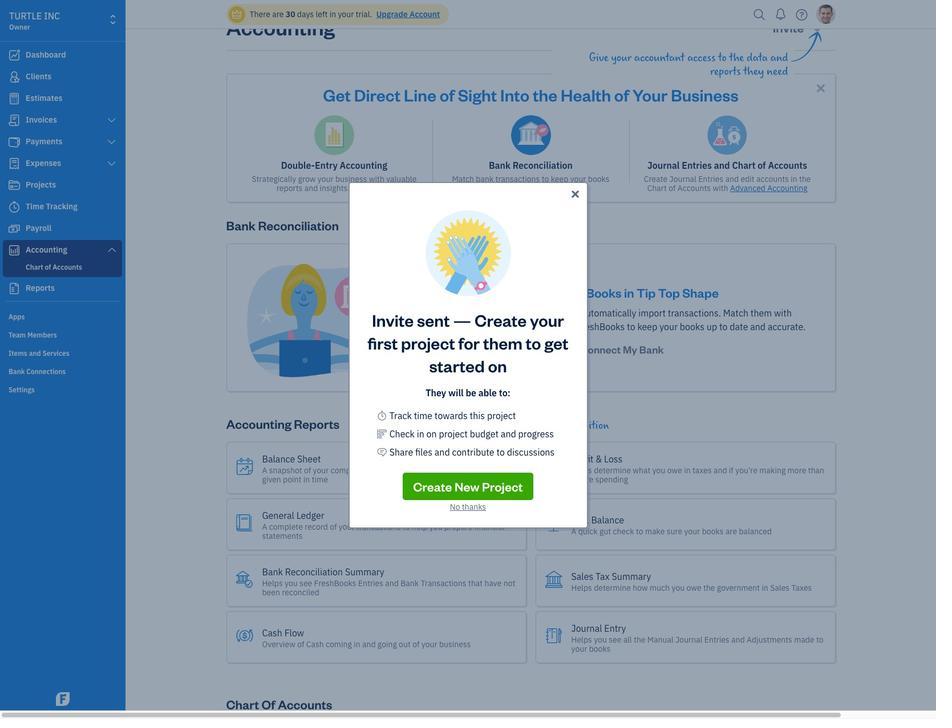 Task type: describe. For each thing, give the bounding box(es) containing it.
and inside bank reconciliation summary helps you see freshbooks entries and bank transactions that have not been reconciled
[[385, 579, 399, 589]]

left
[[316, 9, 328, 19]]

0 vertical spatial reconciliation
[[513, 160, 573, 171]]

match inside "connect your bank account to automatically import transactions. match them with income and expenses tracked in freshbooks to keep your books up to date and accurate."
[[724, 308, 749, 319]]

and inside profit & loss helps determine what you owe in taxes and if you're making more than you're spending
[[714, 466, 728, 476]]

automatically
[[581, 308, 637, 319]]

chart inside create journal entries and edit accounts in the chart of accounts with
[[648, 183, 667, 193]]

transactions inside match bank transactions to keep your books squeaky clean.
[[496, 174, 540, 184]]

0 vertical spatial snapshot
[[454, 420, 494, 433]]

get direct line of sight into the health of your business
[[323, 84, 739, 106]]

timer image
[[7, 201, 21, 213]]

determine for summary
[[594, 583, 631, 593]]

&
[[596, 454, 602, 465]]

help
[[412, 522, 428, 532]]

to up my
[[627, 321, 636, 333]]

into
[[501, 84, 530, 106]]

keep inside match bank transactions to keep your books squeaky clean.
[[551, 174, 569, 184]]

:
[[508, 388, 511, 399]]

valuable
[[387, 174, 417, 184]]

in left tip
[[624, 285, 635, 301]]

profit & loss helps determine what you owe in taxes and if you're making more than you're spending
[[572, 454, 825, 485]]

learn more for double-entry accounting
[[352, 183, 392, 193]]

entries inside bank reconciliation summary helps you see freshbooks entries and bank transactions that have not been reconciled
[[358, 579, 384, 589]]

check
[[613, 527, 635, 537]]

account
[[410, 9, 440, 19]]

general ledger a complete record of your transactions to help you prepare financial statements
[[262, 510, 505, 541]]

helps for bank reconciliation summary
[[262, 579, 283, 589]]

entries inside create journal entries and edit accounts in the chart of accounts with
[[699, 174, 724, 184]]

they
[[426, 388, 446, 399]]

your left the trial.
[[338, 9, 354, 19]]

trial.
[[356, 9, 372, 19]]

invite sent — create your first project for them to get started on
[[368, 309, 569, 377]]

of
[[262, 697, 275, 713]]

owner
[[9, 23, 30, 31]]

your inside match bank transactions to keep your books squeaky clean.
[[571, 174, 586, 184]]

see inside journal entry helps you see all the manual journal entries and adjustments made to your books
[[609, 635, 622, 645]]

double-
[[281, 160, 315, 171]]

in inside profit & loss helps determine what you owe in taxes and if you're making more than you're spending
[[684, 466, 691, 476]]

transactions.
[[668, 308, 722, 319]]

equity
[[450, 466, 473, 476]]

you inside journal entry helps you see all the manual journal entries and adjustments made to your books
[[594, 635, 607, 645]]

project
[[482, 479, 523, 495]]

chevron large down image for chart icon at the top left of page
[[107, 245, 117, 255]]

journal entries and chart of accounts
[[648, 160, 808, 171]]

making
[[760, 466, 786, 476]]

0 horizontal spatial on
[[427, 429, 437, 440]]

learn for reconciliation
[[539, 183, 559, 193]]

in inside "connect your bank account to automatically import transactions. match them with income and expenses tracked in freshbooks to keep your books up to date and accurate."
[[567, 321, 575, 333]]

and inside create journal entries and edit accounts in the chart of accounts with
[[726, 174, 739, 184]]

keep inside "connect your bank account to automatically import transactions. match them with income and expenses tracked in freshbooks to keep your books up to date and accurate."
[[638, 321, 658, 333]]

go to help image
[[793, 6, 811, 23]]

for
[[459, 332, 480, 354]]

books inside match bank transactions to keep your books squeaky clean.
[[588, 174, 610, 184]]

balanced
[[739, 527, 772, 537]]

and inside strategically grow your business with valuable reports and insights.
[[305, 183, 318, 193]]

the inside sales tax summary helps determine how much you owe the government in sales taxes
[[704, 583, 716, 593]]

connect my bank
[[581, 343, 664, 356]]

and right date
[[751, 321, 766, 333]]

and right "—"
[[476, 321, 491, 333]]

see inside bank reconciliation summary helps you see freshbooks entries and bank transactions that have not been reconciled
[[300, 579, 312, 589]]

invite sent — create your first project for them to get started on dialog
[[0, 168, 937, 543]]

a
[[446, 420, 451, 433]]

helps for sales tax summary
[[572, 583, 592, 593]]

in inside balance sheet a snapshot of your company's assets, liabilities, and equity at any given point in time
[[304, 475, 310, 485]]

dashboard image
[[7, 50, 21, 61]]

turtle inc owner
[[9, 10, 60, 31]]

items and services image
[[9, 349, 122, 358]]

there are 30 days left in your trial. upgrade account
[[250, 9, 440, 19]]

crown image
[[231, 8, 243, 20]]

to inside general ledger a complete record of your transactions to help you prepare financial statements
[[403, 522, 410, 532]]

balance sheet a snapshot of your company's assets, liabilities, and equity at any given point in time
[[262, 454, 496, 485]]

to inside match bank transactions to keep your books squeaky clean.
[[542, 174, 549, 184]]

bank left transactions
[[401, 579, 419, 589]]

snapshot inside balance sheet a snapshot of your company's assets, liabilities, and equity at any given point in time
[[269, 466, 302, 476]]

spending
[[596, 475, 629, 485]]

keep your books in tip top shape
[[526, 285, 719, 301]]

your inside strategically grow your business with valuable reports and insights.
[[318, 174, 334, 184]]

get
[[545, 332, 569, 354]]

create for journal
[[644, 174, 668, 184]]

top
[[659, 285, 680, 301]]

2 vertical spatial chart
[[226, 697, 259, 713]]

your up discussions
[[508, 420, 529, 433]]

and inside cash flow overview of cash coming in and going out of your business
[[362, 640, 376, 650]]

sure
[[667, 527, 683, 537]]

2 horizontal spatial chart
[[733, 160, 756, 171]]

discussions
[[507, 447, 555, 458]]

them inside invite sent — create your first project for them to get started on
[[483, 332, 523, 354]]

chevron large down image for expense icon
[[107, 159, 117, 168]]

new
[[455, 479, 480, 495]]

to inside invite sent — create your first project for them to get started on
[[526, 332, 541, 354]]

no
[[450, 502, 460, 513]]

match bank transactions to keep your books squeaky clean.
[[452, 174, 610, 193]]

in inside create journal entries and edit accounts in the chart of accounts with
[[791, 174, 798, 184]]

much
[[650, 583, 670, 593]]

advanced accounting
[[731, 183, 808, 193]]

chevron large down image for payment icon
[[107, 138, 117, 147]]

time inside invite sent — create your first project for them to get started on dialog
[[414, 410, 433, 422]]

bank inside "connect your bank account to automatically import transactions. match them with income and expenses tracked in freshbooks to keep your books up to date and accurate."
[[514, 308, 534, 319]]

and inside balance sheet a snapshot of your company's assets, liabilities, and equity at any given point in time
[[435, 466, 448, 476]]

profit
[[572, 454, 594, 465]]

get for get direct line of sight into the health of your business
[[323, 84, 351, 106]]

1 horizontal spatial your
[[633, 84, 668, 106]]

summary for bank reconciliation summary
[[345, 567, 385, 578]]

entry for journal
[[605, 623, 626, 634]]

1 vertical spatial reconciliation
[[258, 217, 339, 233]]

0 horizontal spatial accounts
[[278, 697, 332, 713]]

bank down strategically
[[226, 217, 256, 233]]

in inside sales tax summary helps determine how much you owe the government in sales taxes
[[762, 583, 769, 593]]

direct
[[354, 84, 401, 106]]

towards
[[435, 410, 468, 422]]

sheet
[[297, 454, 321, 465]]

check in on project budget and progress
[[390, 429, 554, 440]]

a for general ledger
[[262, 522, 267, 532]]

cash flow overview of cash coming in and going out of your business
[[262, 628, 471, 650]]

than
[[809, 466, 825, 476]]

project image
[[7, 180, 21, 191]]

client image
[[7, 71, 21, 83]]

1 horizontal spatial bank reconciliation
[[489, 160, 573, 171]]

team members image
[[9, 330, 122, 340]]

create for new
[[413, 479, 452, 495]]

business inside cash flow overview of cash coming in and going out of your business
[[439, 640, 471, 650]]

learn more for bank reconciliation
[[539, 183, 579, 193]]

to inside trial balance a quick gut check to make sure your books are balanced
[[636, 527, 644, 537]]

summary for sales tax summary
[[612, 571, 652, 583]]

to inside journal entry helps you see all the manual journal entries and adjustments made to your books
[[817, 635, 824, 645]]

journal entry helps you see all the manual journal entries and adjustments made to your books
[[572, 623, 824, 654]]

and up create journal entries and edit accounts in the chart of accounts with
[[714, 160, 730, 171]]

insights.
[[320, 183, 350, 193]]

be
[[466, 388, 477, 399]]

keep
[[526, 285, 555, 301]]

helps for profit & loss
[[572, 466, 592, 476]]

reports
[[277, 183, 303, 193]]

create inside invite sent — create your first project for them to get started on
[[475, 309, 527, 331]]

able
[[479, 388, 497, 399]]

make
[[646, 527, 665, 537]]

and right files
[[435, 447, 450, 458]]

entries up create journal entries and edit accounts in the chart of accounts with
[[682, 160, 712, 171]]

up
[[707, 321, 718, 333]]

books inside trial balance a quick gut check to make sure your books are balanced
[[702, 527, 724, 537]]

get a snapshot of your financial position
[[427, 420, 609, 433]]

accounts
[[757, 174, 789, 184]]

you inside general ledger a complete record of your transactions to help you prepare financial statements
[[430, 522, 443, 532]]

in inside cash flow overview of cash coming in and going out of your business
[[354, 640, 361, 650]]

with inside create journal entries and edit accounts in the chart of accounts with
[[713, 183, 729, 193]]

learn for entry
[[352, 183, 372, 193]]

you inside sales tax summary helps determine how much you owe the government in sales taxes
[[672, 583, 685, 593]]

to right account
[[571, 308, 579, 319]]

how
[[633, 583, 648, 593]]

books inside "connect your bank account to automatically import transactions. match them with income and expenses tracked in freshbooks to keep your books up to date and accurate."
[[680, 321, 705, 333]]

company's
[[331, 466, 370, 476]]

freshbooks image
[[54, 693, 72, 707]]

entries inside journal entry helps you see all the manual journal entries and adjustments made to your books
[[705, 635, 730, 645]]

1 vertical spatial sales
[[771, 583, 790, 593]]

your inside journal entry helps you see all the manual journal entries and adjustments made to your books
[[572, 644, 588, 654]]

quick
[[579, 527, 598, 537]]

chevron large down image
[[107, 116, 117, 125]]

track
[[390, 410, 412, 422]]

journal entries and chart of accounts image
[[708, 115, 748, 155]]

create new project link
[[403, 473, 534, 501]]

timetracking image
[[377, 409, 388, 423]]

clean.
[[515, 183, 537, 193]]

more
[[788, 466, 807, 476]]

0 horizontal spatial bank reconciliation
[[226, 217, 339, 233]]

given
[[262, 475, 281, 485]]

to right 'up'
[[720, 321, 728, 333]]

them inside "connect your bank account to automatically import transactions. match them with income and expenses tracked in freshbooks to keep your books up to date and accurate."
[[751, 308, 772, 319]]

gut
[[600, 527, 611, 537]]

track time towards this project
[[390, 410, 516, 422]]

bank connections image
[[9, 367, 122, 376]]

the inside create journal entries and edit accounts in the chart of accounts with
[[800, 174, 811, 184]]

match inside match bank transactions to keep your books squeaky clean.
[[452, 174, 474, 184]]

to down budget on the right of the page
[[497, 447, 505, 458]]

sent
[[417, 309, 450, 331]]

expense image
[[7, 158, 21, 170]]

loss
[[604, 454, 623, 465]]

out
[[399, 640, 411, 650]]

inc
[[44, 10, 60, 22]]

shape
[[683, 285, 719, 301]]

connect my bank button
[[570, 339, 675, 361]]

project inside invite sent — create your first project for them to get started on
[[401, 332, 455, 354]]

record
[[305, 522, 328, 532]]



Task type: vqa. For each thing, say whether or not it's contained in the screenshot.
Profit
yes



Task type: locate. For each thing, give the bounding box(es) containing it.
1 more from the left
[[374, 183, 392, 193]]

your left all
[[572, 644, 588, 654]]

1 vertical spatial create
[[475, 309, 527, 331]]

apps image
[[9, 312, 122, 321]]

1 vertical spatial project
[[487, 410, 516, 422]]

to right made
[[817, 635, 824, 645]]

grow
[[298, 174, 316, 184]]

1 horizontal spatial them
[[751, 308, 772, 319]]

bank up squeaky
[[489, 160, 511, 171]]

—
[[453, 309, 472, 331]]

1 horizontal spatial cash
[[306, 640, 324, 650]]

accounting
[[226, 14, 335, 41], [340, 160, 388, 171], [768, 183, 808, 193], [226, 416, 292, 432]]

balance inside balance sheet a snapshot of your company's assets, liabilities, and equity at any given point in time
[[262, 454, 295, 465]]

and inside journal entry helps you see all the manual journal entries and adjustments made to your books
[[732, 635, 745, 645]]

with down journal entries and chart of accounts
[[713, 183, 729, 193]]

0 vertical spatial bank
[[476, 174, 494, 184]]

share
[[390, 447, 413, 458]]

helps down profit
[[572, 466, 592, 476]]

more for bank reconciliation
[[561, 183, 579, 193]]

1 horizontal spatial entry
[[605, 623, 626, 634]]

the right into
[[533, 84, 558, 106]]

manual
[[648, 635, 674, 645]]

money image
[[7, 223, 21, 235]]

1 learn from the left
[[352, 183, 372, 193]]

going
[[378, 640, 397, 650]]

0 vertical spatial see
[[300, 579, 312, 589]]

1 vertical spatial snapshot
[[269, 466, 302, 476]]

helps inside sales tax summary helps determine how much you owe the government in sales taxes
[[572, 583, 592, 593]]

taxes
[[693, 466, 712, 476]]

bank reconciliation up match bank transactions to keep your books squeaky clean.
[[489, 160, 573, 171]]

they will be able to :
[[426, 388, 511, 399]]

reconciliation down reports
[[258, 217, 339, 233]]

books
[[586, 285, 622, 301]]

1 chevron large down image from the top
[[107, 138, 117, 147]]

helps down quick
[[572, 583, 592, 593]]

0 horizontal spatial owe
[[668, 466, 683, 476]]

get
[[323, 84, 351, 106], [427, 420, 443, 433]]

them
[[751, 308, 772, 319], [483, 332, 523, 354]]

transactions
[[421, 579, 467, 589]]

of inside general ledger a complete record of your transactions to help you prepare financial statements
[[330, 522, 337, 532]]

your inside general ledger a complete record of your transactions to help you prepare financial statements
[[339, 522, 355, 532]]

1 vertical spatial match
[[724, 308, 749, 319]]

your right out
[[422, 640, 438, 650]]

files
[[416, 447, 433, 458]]

connect your bank account to begin matching your bank transactions image
[[245, 263, 428, 379]]

summary
[[345, 567, 385, 578], [612, 571, 652, 583]]

0 horizontal spatial balance
[[262, 454, 295, 465]]

been
[[262, 588, 280, 598]]

cash up overview
[[262, 628, 282, 639]]

a for trial balance
[[572, 527, 577, 537]]

financial
[[531, 420, 573, 433], [475, 522, 505, 532]]

accounting reports
[[226, 416, 340, 432]]

not
[[504, 579, 516, 589]]

accounts right of at the bottom of the page
[[278, 697, 332, 713]]

bank up been
[[262, 567, 283, 578]]

your up close image
[[571, 174, 586, 184]]

0 horizontal spatial your
[[558, 285, 584, 301]]

get left direct
[[323, 84, 351, 106]]

reconciliation up match bank transactions to keep your books squeaky clean.
[[513, 160, 573, 171]]

2 horizontal spatial create
[[644, 174, 668, 184]]

you're down profit
[[572, 475, 594, 485]]

the inside journal entry helps you see all the manual journal entries and adjustments made to your books
[[634, 635, 646, 645]]

1 vertical spatial chevron large down image
[[107, 159, 117, 168]]

a down general
[[262, 522, 267, 532]]

in right government
[[762, 583, 769, 593]]

bank reconciliation
[[489, 160, 573, 171], [226, 217, 339, 233]]

line
[[404, 84, 437, 106]]

entry up strategically grow your business with valuable reports and insights. at top left
[[315, 160, 338, 171]]

0 vertical spatial entry
[[315, 160, 338, 171]]

are left 'balanced' in the bottom right of the page
[[726, 527, 738, 537]]

and right reports
[[305, 183, 318, 193]]

0 horizontal spatial keep
[[551, 174, 569, 184]]

your inside balance sheet a snapshot of your company's assets, liabilities, and equity at any given point in time
[[313, 466, 329, 476]]

contribute
[[452, 447, 495, 458]]

the right all
[[634, 635, 646, 645]]

sales left taxes
[[771, 583, 790, 593]]

time down sheet
[[312, 475, 328, 485]]

started
[[429, 355, 485, 377]]

any
[[484, 466, 496, 476]]

helps inside profit & loss helps determine what you owe in taxes and if you're making more than you're spending
[[572, 466, 592, 476]]

you right help
[[430, 522, 443, 532]]

a for balance sheet
[[262, 466, 267, 476]]

trial balance a quick gut check to make sure your books are balanced
[[572, 515, 772, 537]]

0 vertical spatial project
[[401, 332, 455, 354]]

you right what
[[653, 466, 666, 476]]

0 horizontal spatial snapshot
[[269, 466, 302, 476]]

1 horizontal spatial accounts
[[678, 183, 711, 193]]

0 horizontal spatial learn more
[[352, 183, 392, 193]]

your inside trial balance a quick gut check to make sure your books are balanced
[[685, 527, 701, 537]]

0 horizontal spatial more
[[374, 183, 392, 193]]

1 horizontal spatial owe
[[687, 583, 702, 593]]

1 horizontal spatial create
[[475, 309, 527, 331]]

determine inside profit & loss helps determine what you owe in taxes and if you're making more than you're spending
[[594, 466, 631, 476]]

to left get
[[526, 332, 541, 354]]

keep down import
[[638, 321, 658, 333]]

1 horizontal spatial with
[[713, 183, 729, 193]]

balance up "gut"
[[592, 515, 625, 526]]

thanks
[[462, 502, 486, 513]]

books inside journal entry helps you see all the manual journal entries and adjustments made to your books
[[589, 644, 611, 654]]

2 learn from the left
[[539, 183, 559, 193]]

this
[[470, 410, 485, 422]]

main element
[[0, 0, 154, 711]]

summary up how on the bottom of page
[[612, 571, 652, 583]]

to left help
[[403, 522, 410, 532]]

reports
[[294, 416, 340, 432]]

0 horizontal spatial business
[[336, 174, 367, 184]]

0 vertical spatial transactions
[[496, 174, 540, 184]]

accounts inside create journal entries and edit accounts in the chart of accounts with
[[678, 183, 711, 193]]

bank reconciliation image
[[511, 115, 551, 155]]

cash left coming
[[306, 640, 324, 650]]

and left going
[[362, 640, 376, 650]]

1 horizontal spatial time
[[414, 410, 433, 422]]

your inside invite sent — create your first project for them to get started on
[[530, 309, 564, 331]]

tracked
[[534, 321, 565, 333]]

helps left all
[[572, 635, 592, 645]]

entry for double-
[[315, 160, 338, 171]]

0 vertical spatial balance
[[262, 454, 295, 465]]

and right budget on the right of the page
[[501, 429, 516, 440]]

1 vertical spatial see
[[609, 635, 622, 645]]

prepare
[[445, 522, 473, 532]]

1 determine from the top
[[594, 466, 631, 476]]

on inside invite sent — create your first project for them to get started on
[[488, 355, 507, 377]]

no thanks button
[[450, 502, 486, 513]]

time inside balance sheet a snapshot of your company's assets, liabilities, and equity at any given point in time
[[312, 475, 328, 485]]

reconciliation
[[513, 160, 573, 171], [258, 217, 339, 233], [285, 567, 343, 578]]

your up account
[[558, 285, 584, 301]]

a inside trial balance a quick gut check to make sure your books are balanced
[[572, 527, 577, 537]]

1 horizontal spatial see
[[609, 635, 622, 645]]

estimate image
[[7, 93, 21, 104]]

budget
[[470, 429, 499, 440]]

learn more right clean. at the right top of the page
[[539, 183, 579, 193]]

0 horizontal spatial get
[[323, 84, 351, 106]]

business inside strategically grow your business with valuable reports and insights.
[[336, 174, 367, 184]]

entries
[[682, 160, 712, 171], [699, 174, 724, 184], [358, 579, 384, 589], [705, 635, 730, 645]]

sales tax summary helps determine how much you owe the government in sales taxes
[[572, 571, 812, 593]]

bank reconciliation down reports
[[226, 217, 339, 233]]

connect left my
[[581, 343, 621, 356]]

project down track time towards this project
[[439, 429, 468, 440]]

and left transactions
[[385, 579, 399, 589]]

balance inside trial balance a quick gut check to make sure your books are balanced
[[592, 515, 625, 526]]

2 horizontal spatial with
[[775, 308, 792, 319]]

helps inside journal entry helps you see all the manual journal entries and adjustments made to your books
[[572, 635, 592, 645]]

0 vertical spatial are
[[272, 9, 284, 19]]

reconciliation inside bank reconciliation summary helps you see freshbooks entries and bank transactions that have not been reconciled
[[285, 567, 343, 578]]

0 vertical spatial time
[[414, 410, 433, 422]]

that
[[469, 579, 483, 589]]

are left 30
[[272, 9, 284, 19]]

1 horizontal spatial keep
[[638, 321, 658, 333]]

1 horizontal spatial business
[[439, 640, 471, 650]]

connect for your
[[457, 308, 491, 319]]

you inside bank reconciliation summary helps you see freshbooks entries and bank transactions that have not been reconciled
[[285, 579, 298, 589]]

more right insights. at top left
[[374, 183, 392, 193]]

0 horizontal spatial cash
[[262, 628, 282, 639]]

financial up discussions
[[531, 420, 573, 433]]

a inside balance sheet a snapshot of your company's assets, liabilities, and equity at any given point in time
[[262, 466, 267, 476]]

first
[[368, 332, 398, 354]]

freshbooks
[[577, 321, 625, 333], [314, 579, 356, 589]]

0 vertical spatial accounts
[[769, 160, 808, 171]]

see
[[300, 579, 312, 589], [609, 635, 622, 645]]

in right point
[[304, 475, 310, 485]]

your up expenses at the top right
[[493, 308, 511, 319]]

to right clean. at the right top of the page
[[542, 174, 549, 184]]

in right check
[[417, 429, 425, 440]]

more right clean. at the right top of the page
[[561, 183, 579, 193]]

chart image
[[7, 245, 21, 256]]

comments image
[[377, 446, 388, 459]]

transactions left help
[[357, 522, 401, 532]]

in right coming
[[354, 640, 361, 650]]

match
[[452, 174, 474, 184], [724, 308, 749, 319]]

sales left "tax"
[[572, 571, 594, 583]]

trial
[[572, 515, 589, 526]]

progress
[[519, 429, 554, 440]]

get left a
[[427, 420, 443, 433]]

1 horizontal spatial bank
[[514, 308, 534, 319]]

to right able
[[499, 388, 508, 399]]

1 horizontal spatial transactions
[[496, 174, 540, 184]]

1 vertical spatial determine
[[594, 583, 631, 593]]

0 horizontal spatial learn
[[352, 183, 372, 193]]

0 vertical spatial freshbooks
[[577, 321, 625, 333]]

0 horizontal spatial sales
[[572, 571, 594, 583]]

0 horizontal spatial are
[[272, 9, 284, 19]]

1 vertical spatial business
[[439, 640, 471, 650]]

business
[[671, 84, 739, 106]]

and left equity
[[435, 466, 448, 476]]

determine down loss
[[594, 466, 631, 476]]

government
[[717, 583, 760, 593]]

in inside dialog
[[417, 429, 425, 440]]

create inside create journal entries and edit accounts in the chart of accounts with
[[644, 174, 668, 184]]

0 vertical spatial your
[[633, 84, 668, 106]]

0 vertical spatial cash
[[262, 628, 282, 639]]

0 horizontal spatial time
[[312, 475, 328, 485]]

0 vertical spatial bank reconciliation
[[489, 160, 573, 171]]

1 horizontal spatial you're
[[736, 466, 758, 476]]

and left adjustments on the bottom
[[732, 635, 745, 645]]

with up accurate.
[[775, 308, 792, 319]]

1 vertical spatial them
[[483, 332, 523, 354]]

more for double-entry accounting
[[374, 183, 392, 193]]

accounts
[[769, 160, 808, 171], [678, 183, 711, 193], [278, 697, 332, 713]]

payment image
[[7, 136, 21, 148]]

health
[[561, 84, 611, 106]]

1 vertical spatial entry
[[605, 623, 626, 634]]

get for get a snapshot of your financial position
[[427, 420, 443, 433]]

what
[[633, 466, 651, 476]]

invoice image
[[7, 115, 21, 126]]

time right track on the bottom left of the page
[[414, 410, 433, 422]]

freshbooks inside "connect your bank account to automatically import transactions. match them with income and expenses tracked in freshbooks to keep your books up to date and accurate."
[[577, 321, 625, 333]]

2 horizontal spatial accounts
[[769, 160, 808, 171]]

0 horizontal spatial bank
[[476, 174, 494, 184]]

1 horizontal spatial freshbooks
[[577, 321, 625, 333]]

of inside balance sheet a snapshot of your company's assets, liabilities, and equity at any given point in time
[[304, 466, 311, 476]]

financial down "thanks"
[[475, 522, 505, 532]]

strategically grow your business with valuable reports and insights.
[[252, 174, 417, 193]]

close image
[[815, 82, 828, 95]]

bank inside button
[[640, 343, 664, 356]]

determine inside sales tax summary helps determine how much you owe the government in sales taxes
[[594, 583, 631, 593]]

0 horizontal spatial match
[[452, 174, 474, 184]]

there
[[250, 9, 271, 19]]

0 vertical spatial on
[[488, 355, 507, 377]]

connect for my
[[581, 343, 621, 356]]

learn more
[[352, 183, 392, 193], [539, 183, 579, 193]]

2 chevron large down image from the top
[[107, 159, 117, 168]]

upgrade account link
[[374, 9, 440, 19]]

0 horizontal spatial transactions
[[357, 522, 401, 532]]

business right out
[[439, 640, 471, 650]]

1 vertical spatial balance
[[592, 515, 625, 526]]

have
[[485, 579, 502, 589]]

0 vertical spatial get
[[323, 84, 351, 106]]

2 determine from the top
[[594, 583, 631, 593]]

your
[[338, 9, 354, 19], [318, 174, 334, 184], [571, 174, 586, 184], [493, 308, 511, 319], [530, 309, 564, 331], [660, 321, 678, 333], [508, 420, 529, 433], [313, 466, 329, 476], [339, 522, 355, 532], [685, 527, 701, 537], [422, 640, 438, 650], [572, 644, 588, 654]]

owe inside profit & loss helps determine what you owe in taxes and if you're making more than you're spending
[[668, 466, 683, 476]]

with inside strategically grow your business with valuable reports and insights.
[[369, 174, 385, 184]]

0 vertical spatial chevron large down image
[[107, 138, 117, 147]]

match left squeaky
[[452, 174, 474, 184]]

close image
[[570, 188, 582, 201]]

owe inside sales tax summary helps determine how much you owe the government in sales taxes
[[687, 583, 702, 593]]

on
[[488, 355, 507, 377], [427, 429, 437, 440]]

match up date
[[724, 308, 749, 319]]

1 vertical spatial accounts
[[678, 183, 711, 193]]

1 vertical spatial time
[[312, 475, 328, 485]]

1 horizontal spatial sales
[[771, 583, 790, 593]]

a inside general ledger a complete record of your transactions to help you prepare financial statements
[[262, 522, 267, 532]]

connect
[[457, 308, 491, 319], [581, 343, 621, 356]]

financial inside general ledger a complete record of your transactions to help you prepare financial statements
[[475, 522, 505, 532]]

double-entry accounting image
[[314, 115, 354, 155]]

and down journal entries and chart of accounts
[[726, 174, 739, 184]]

on up able
[[488, 355, 507, 377]]

create
[[644, 174, 668, 184], [475, 309, 527, 331], [413, 479, 452, 495]]

2 vertical spatial project
[[439, 429, 468, 440]]

entry inside journal entry helps you see all the manual journal entries and adjustments made to your books
[[605, 623, 626, 634]]

connect your bank account to automatically import transactions. match them with income and expenses tracked in freshbooks to keep your books up to date and accurate.
[[443, 308, 806, 333]]

search image
[[751, 6, 769, 23]]

sales
[[572, 571, 594, 583], [771, 583, 790, 593]]

0 horizontal spatial you're
[[572, 475, 594, 485]]

summary inside sales tax summary helps determine how much you owe the government in sales taxes
[[612, 571, 652, 583]]

chart image
[[377, 428, 388, 441]]

determine for loss
[[594, 466, 631, 476]]

reconciliation up reconciled
[[285, 567, 343, 578]]

of inside create journal entries and edit accounts in the chart of accounts with
[[669, 183, 676, 193]]

your right sure
[[685, 527, 701, 537]]

see right been
[[300, 579, 312, 589]]

strategically
[[252, 174, 296, 184]]

a down trial
[[572, 527, 577, 537]]

your inside cash flow overview of cash coming in and going out of your business
[[422, 640, 438, 650]]

owe right much
[[687, 583, 702, 593]]

transactions inside general ledger a complete record of your transactions to help you prepare financial statements
[[357, 522, 401, 532]]

position
[[575, 420, 609, 433]]

double-entry accounting
[[281, 160, 388, 171]]

tax
[[596, 571, 610, 583]]

at
[[475, 466, 482, 476]]

settings image
[[9, 385, 122, 394]]

to left make at the bottom right
[[636, 527, 644, 537]]

1 vertical spatial connect
[[581, 343, 621, 356]]

1 horizontal spatial chart
[[648, 183, 667, 193]]

in right the left
[[330, 9, 336, 19]]

adjustments
[[747, 635, 793, 645]]

summary down general ledger a complete record of your transactions to help you prepare financial statements
[[345, 567, 385, 578]]

1 horizontal spatial balance
[[592, 515, 625, 526]]

keep
[[551, 174, 569, 184], [638, 321, 658, 333]]

with inside "connect your bank account to automatically import transactions. match them with income and expenses tracked in freshbooks to keep your books up to date and accurate."
[[775, 308, 792, 319]]

in right the accounts
[[791, 174, 798, 184]]

your
[[633, 84, 668, 106], [558, 285, 584, 301]]

import
[[639, 308, 666, 319]]

2 vertical spatial accounts
[[278, 697, 332, 713]]

summary inside bank reconciliation summary helps you see freshbooks entries and bank transactions that have not been reconciled
[[345, 567, 385, 578]]

you inside profit & loss helps determine what you owe in taxes and if you're making more than you're spending
[[653, 466, 666, 476]]

taxes
[[792, 583, 812, 593]]

your down import
[[660, 321, 678, 333]]

1 horizontal spatial on
[[488, 355, 507, 377]]

1 horizontal spatial learn more
[[539, 183, 579, 193]]

your down 'double-entry accounting' in the left top of the page
[[318, 174, 334, 184]]

1 horizontal spatial connect
[[581, 343, 621, 356]]

chevron large down image
[[107, 138, 117, 147], [107, 159, 117, 168], [107, 245, 117, 255]]

1 horizontal spatial summary
[[612, 571, 652, 583]]

journal inside create journal entries and edit accounts in the chart of accounts with
[[670, 174, 697, 184]]

with
[[369, 174, 385, 184], [713, 183, 729, 193], [775, 308, 792, 319]]

0 horizontal spatial summary
[[345, 567, 385, 578]]

account
[[536, 308, 569, 319]]

0 horizontal spatial see
[[300, 579, 312, 589]]

3 chevron large down image from the top
[[107, 245, 117, 255]]

connect inside button
[[581, 343, 621, 356]]

transactions
[[496, 174, 540, 184], [357, 522, 401, 532]]

helps inside bank reconciliation summary helps you see freshbooks entries and bank transactions that have not been reconciled
[[262, 579, 283, 589]]

with left valuable
[[369, 174, 385, 184]]

1 vertical spatial chart
[[648, 183, 667, 193]]

owe left taxes
[[668, 466, 683, 476]]

in
[[330, 9, 336, 19], [791, 174, 798, 184], [624, 285, 635, 301], [567, 321, 575, 333], [417, 429, 425, 440], [684, 466, 691, 476], [304, 475, 310, 485], [762, 583, 769, 593], [354, 640, 361, 650]]

your down sheet
[[313, 466, 329, 476]]

0 horizontal spatial chart
[[226, 697, 259, 713]]

freshbooks inside bank reconciliation summary helps you see freshbooks entries and bank transactions that have not been reconciled
[[314, 579, 356, 589]]

2 more from the left
[[561, 183, 579, 193]]

2 learn more from the left
[[539, 183, 579, 193]]

more
[[374, 183, 392, 193], [561, 183, 579, 193]]

0 horizontal spatial freshbooks
[[314, 579, 356, 589]]

project down sent
[[401, 332, 455, 354]]

your left business
[[633, 84, 668, 106]]

1 vertical spatial bank reconciliation
[[226, 217, 339, 233]]

learn right clean. at the right top of the page
[[539, 183, 559, 193]]

learn
[[352, 183, 372, 193], [539, 183, 559, 193]]

expenses
[[493, 321, 532, 333]]

1 horizontal spatial financial
[[531, 420, 573, 433]]

determine down "tax"
[[594, 583, 631, 593]]

check
[[390, 429, 415, 440]]

you right much
[[672, 583, 685, 593]]

journal
[[648, 160, 680, 171], [670, 174, 697, 184], [572, 623, 603, 634], [676, 635, 703, 645]]

a left point
[[262, 466, 267, 476]]

0 vertical spatial match
[[452, 174, 474, 184]]

are inside trial balance a quick gut check to make sure your books are balanced
[[726, 527, 738, 537]]

you
[[653, 466, 666, 476], [430, 522, 443, 532], [285, 579, 298, 589], [672, 583, 685, 593], [594, 635, 607, 645]]

complete
[[269, 522, 303, 532]]

2 vertical spatial create
[[413, 479, 452, 495]]

0 horizontal spatial financial
[[475, 522, 505, 532]]

1 learn more from the left
[[352, 183, 392, 193]]

2 vertical spatial chevron large down image
[[107, 245, 117, 255]]

1 horizontal spatial match
[[724, 308, 749, 319]]

bank
[[489, 160, 511, 171], [226, 217, 256, 233], [640, 343, 664, 356], [262, 567, 283, 578], [401, 579, 419, 589]]

you left all
[[594, 635, 607, 645]]

business down 'double-entry accounting' in the left top of the page
[[336, 174, 367, 184]]

1 vertical spatial transactions
[[357, 522, 401, 532]]

bank inside match bank transactions to keep your books squeaky clean.
[[476, 174, 494, 184]]

helps down statements
[[262, 579, 283, 589]]

in right tracked at the right top
[[567, 321, 575, 333]]

0 vertical spatial keep
[[551, 174, 569, 184]]

1 vertical spatial your
[[558, 285, 584, 301]]

and
[[714, 160, 730, 171], [726, 174, 739, 184], [305, 183, 318, 193], [476, 321, 491, 333], [751, 321, 766, 333], [501, 429, 516, 440], [435, 447, 450, 458], [435, 466, 448, 476], [714, 466, 728, 476], [385, 579, 399, 589], [732, 635, 745, 645], [362, 640, 376, 650]]

0 vertical spatial owe
[[668, 466, 683, 476]]

accurate.
[[768, 321, 806, 333]]

1 vertical spatial bank
[[514, 308, 534, 319]]

connect inside "connect your bank account to automatically import transactions. match them with income and expenses tracked in freshbooks to keep your books up to date and accurate."
[[457, 308, 491, 319]]

1 vertical spatial cash
[[306, 640, 324, 650]]

report image
[[7, 283, 21, 295]]

0 vertical spatial sales
[[572, 571, 594, 583]]

made
[[795, 635, 815, 645]]



